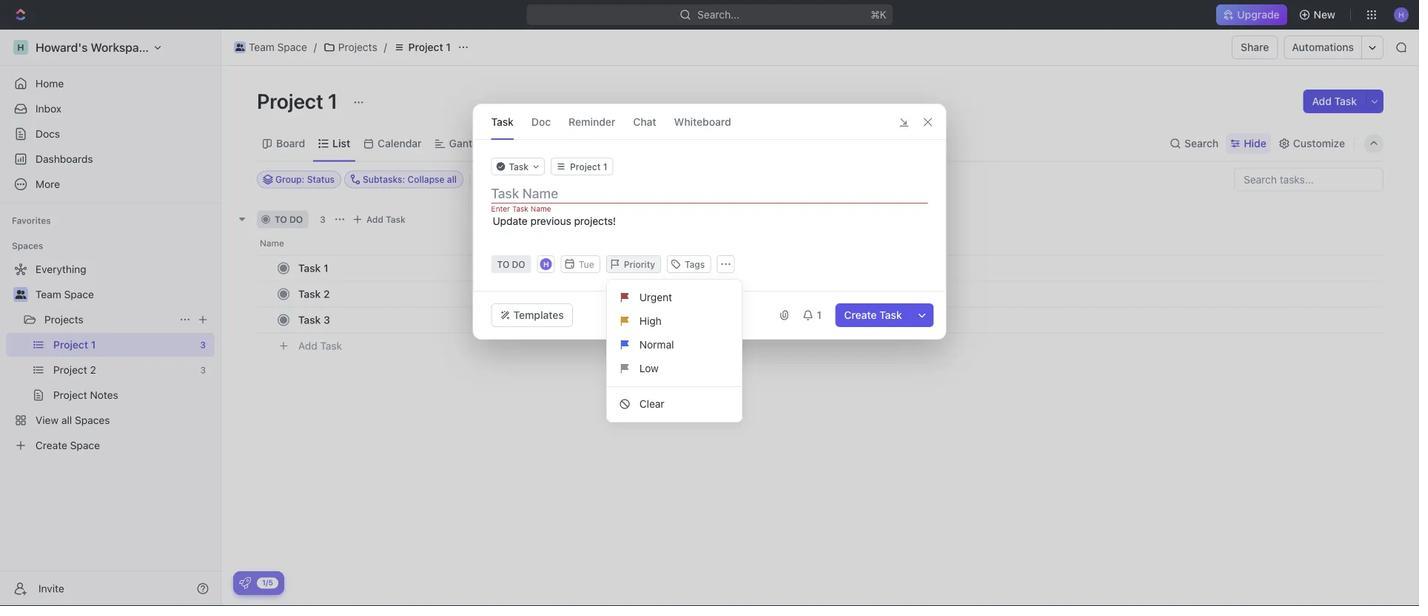 Task type: vqa. For each thing, say whether or not it's contained in the screenshot.
estimate
no



Task type: locate. For each thing, give the bounding box(es) containing it.
0 horizontal spatial space
[[64, 288, 94, 301]]

project 1
[[408, 41, 451, 53], [257, 88, 342, 113]]

list
[[607, 286, 742, 416]]

gantt
[[449, 137, 476, 150]]

team
[[249, 41, 275, 53], [36, 288, 61, 301]]

1 vertical spatial add
[[366, 214, 383, 225]]

whiteboard
[[674, 116, 731, 128]]

0 vertical spatial team space
[[249, 41, 307, 53]]

‎task left 2
[[298, 288, 321, 300]]

1 horizontal spatial /
[[384, 41, 387, 53]]

0 vertical spatial team
[[249, 41, 275, 53]]

add
[[1312, 95, 1332, 107], [366, 214, 383, 225], [298, 340, 317, 352]]

project
[[408, 41, 443, 53], [257, 88, 323, 113]]

task 3 link
[[295, 310, 513, 331]]

2 horizontal spatial add
[[1312, 95, 1332, 107]]

1 horizontal spatial project 1
[[408, 41, 451, 53]]

0 horizontal spatial team space
[[36, 288, 94, 301]]

add task up the customize
[[1312, 95, 1357, 107]]

gantt link
[[446, 133, 476, 154]]

1 vertical spatial projects
[[44, 314, 84, 326]]

0 vertical spatial add
[[1312, 95, 1332, 107]]

‎task up ‎task 2 on the top of page
[[298, 262, 321, 274]]

customize button
[[1274, 133, 1350, 154]]

1 vertical spatial ‎task
[[298, 288, 321, 300]]

add for bottommost add task button
[[298, 340, 317, 352]]

1 vertical spatial projects link
[[44, 308, 173, 332]]

0 vertical spatial projects
[[338, 41, 377, 53]]

add task button down task 3
[[292, 337, 348, 355]]

1 vertical spatial team space
[[36, 288, 94, 301]]

task right create
[[880, 309, 902, 321]]

1 vertical spatial project
[[257, 88, 323, 113]]

1 horizontal spatial team space link
[[230, 39, 311, 56]]

0 horizontal spatial team
[[36, 288, 61, 301]]

projects inside sidebar navigation
[[44, 314, 84, 326]]

team space right user group image
[[249, 41, 307, 53]]

add task button up ‎task 1 link
[[349, 211, 411, 228]]

search button
[[1165, 133, 1223, 154]]

dashboards
[[36, 153, 93, 165]]

0 horizontal spatial projects
[[44, 314, 84, 326]]

add task up ‎task 1 link
[[366, 214, 406, 225]]

0 horizontal spatial add
[[298, 340, 317, 352]]

priority button
[[606, 255, 661, 273]]

new button
[[1293, 3, 1345, 27]]

0 horizontal spatial projects link
[[44, 308, 173, 332]]

urgent
[[640, 291, 672, 304]]

2 vertical spatial add
[[298, 340, 317, 352]]

1 ‎task from the top
[[298, 262, 321, 274]]

do
[[289, 214, 303, 225]]

‎task
[[298, 262, 321, 274], [298, 288, 321, 300]]

add task
[[1312, 95, 1357, 107], [366, 214, 406, 225], [298, 340, 342, 352]]

1 vertical spatial add task
[[366, 214, 406, 225]]

task 3
[[298, 314, 330, 326]]

team space
[[249, 41, 307, 53], [36, 288, 94, 301]]

board link
[[273, 133, 305, 154]]

0 horizontal spatial project 1
[[257, 88, 342, 113]]

tree containing team space
[[6, 258, 215, 458]]

tree
[[6, 258, 215, 458]]

3 right do
[[320, 214, 326, 225]]

team right user group icon
[[36, 288, 61, 301]]

0 vertical spatial add task
[[1312, 95, 1357, 107]]

user group image
[[15, 290, 26, 299]]

team space link
[[230, 39, 311, 56], [36, 283, 212, 307]]

task down ‎task 2 on the top of page
[[298, 314, 321, 326]]

add up ‎task 1 link
[[366, 214, 383, 225]]

list
[[333, 137, 350, 150]]

‎task for ‎task 1
[[298, 262, 321, 274]]

create task
[[844, 309, 902, 321]]

calendar link
[[375, 133, 422, 154]]

1 vertical spatial space
[[64, 288, 94, 301]]

customize
[[1293, 137, 1345, 150]]

normal
[[640, 339, 674, 351]]

3
[[320, 214, 326, 225], [324, 314, 330, 326]]

space right user group image
[[277, 41, 307, 53]]

‎task 1 link
[[295, 258, 513, 279]]

normal button
[[613, 333, 736, 357]]

2 vertical spatial add task button
[[292, 337, 348, 355]]

inbox link
[[6, 97, 215, 121]]

1 horizontal spatial projects link
[[320, 39, 381, 56]]

2 ‎task from the top
[[298, 288, 321, 300]]

projects link
[[320, 39, 381, 56], [44, 308, 173, 332]]

space inside sidebar navigation
[[64, 288, 94, 301]]

2 / from the left
[[384, 41, 387, 53]]

‎task inside ‎task 1 link
[[298, 262, 321, 274]]

1 vertical spatial 1
[[328, 88, 338, 113]]

automations button
[[1285, 36, 1362, 58]]

0 vertical spatial add task button
[[1304, 90, 1366, 113]]

/
[[314, 41, 317, 53], [384, 41, 387, 53]]

projects!
[[574, 215, 616, 227]]

chat button
[[633, 104, 656, 139]]

team right user group image
[[249, 41, 275, 53]]

1 horizontal spatial team
[[249, 41, 275, 53]]

favorites button
[[6, 212, 57, 230]]

team space right user group icon
[[36, 288, 94, 301]]

invite
[[39, 583, 64, 595]]

automations
[[1292, 41, 1354, 53]]

list containing urgent
[[607, 286, 742, 416]]

hide button
[[1226, 133, 1271, 154]]

projects
[[338, 41, 377, 53], [44, 314, 84, 326]]

1 vertical spatial team space link
[[36, 283, 212, 307]]

2 horizontal spatial add task
[[1312, 95, 1357, 107]]

0 vertical spatial ‎task
[[298, 262, 321, 274]]

dashboards link
[[6, 147, 215, 171]]

0 horizontal spatial /
[[314, 41, 317, 53]]

1 vertical spatial team
[[36, 288, 61, 301]]

add task button
[[1304, 90, 1366, 113], [349, 211, 411, 228], [292, 337, 348, 355]]

1 horizontal spatial team space
[[249, 41, 307, 53]]

tree inside sidebar navigation
[[6, 258, 215, 458]]

add task down task 3
[[298, 340, 342, 352]]

create
[[844, 309, 877, 321]]

‎task inside ‎task 2 link
[[298, 288, 321, 300]]

1 horizontal spatial add task
[[366, 214, 406, 225]]

1
[[446, 41, 451, 53], [328, 88, 338, 113], [324, 262, 328, 274]]

add up the customize
[[1312, 95, 1332, 107]]

0 vertical spatial space
[[277, 41, 307, 53]]

space right user group icon
[[64, 288, 94, 301]]

task
[[1335, 95, 1357, 107], [491, 116, 514, 128], [386, 214, 406, 225], [880, 309, 902, 321], [298, 314, 321, 326], [320, 340, 342, 352]]

0 horizontal spatial team space link
[[36, 283, 212, 307]]

1 vertical spatial project 1
[[257, 88, 342, 113]]

high
[[640, 315, 662, 327]]

1 horizontal spatial project
[[408, 41, 443, 53]]

add down task 3
[[298, 340, 317, 352]]

low button
[[613, 357, 736, 381]]

doc button
[[532, 104, 551, 139]]

chat
[[633, 116, 656, 128]]

2 vertical spatial add task
[[298, 340, 342, 352]]

0 vertical spatial projects link
[[320, 39, 381, 56]]

3 down 2
[[324, 314, 330, 326]]

doc
[[532, 116, 551, 128]]

space
[[277, 41, 307, 53], [64, 288, 94, 301]]

‎task for ‎task 2
[[298, 288, 321, 300]]

board
[[276, 137, 305, 150]]

low
[[640, 362, 659, 375]]

docs link
[[6, 122, 215, 146]]

2 vertical spatial 1
[[324, 262, 328, 274]]

0 vertical spatial team space link
[[230, 39, 311, 56]]

add task button up the customize
[[1304, 90, 1366, 113]]

dialog
[[473, 104, 947, 340]]



Task type: describe. For each thing, give the bounding box(es) containing it.
sidebar navigation
[[0, 30, 221, 606]]

Task Name text field
[[491, 184, 931, 202]]

0 vertical spatial 3
[[320, 214, 326, 225]]

list link
[[330, 133, 350, 154]]

‎task 1
[[298, 262, 328, 274]]

high button
[[613, 310, 736, 333]]

1 vertical spatial add task button
[[349, 211, 411, 228]]

table link
[[501, 133, 530, 154]]

to
[[275, 214, 287, 225]]

inbox
[[36, 103, 61, 115]]

team inside sidebar navigation
[[36, 288, 61, 301]]

priority
[[624, 259, 655, 270]]

update
[[493, 215, 528, 227]]

1 / from the left
[[314, 41, 317, 53]]

task down task 3
[[320, 340, 342, 352]]

share button
[[1232, 36, 1278, 59]]

⌘k
[[871, 9, 887, 21]]

upgrade link
[[1217, 4, 1287, 25]]

0 horizontal spatial project
[[257, 88, 323, 113]]

0 vertical spatial 1
[[446, 41, 451, 53]]

onboarding checklist button element
[[239, 578, 251, 589]]

reminder button
[[569, 104, 616, 139]]

1 horizontal spatial add
[[366, 214, 383, 225]]

search
[[1185, 137, 1219, 150]]

1 vertical spatial 3
[[324, 314, 330, 326]]

hide
[[1244, 137, 1267, 150]]

1 horizontal spatial space
[[277, 41, 307, 53]]

table
[[504, 137, 530, 150]]

‎task 2
[[298, 288, 330, 300]]

spaces
[[12, 241, 43, 251]]

whiteboard button
[[674, 104, 731, 139]]

‎task 2 link
[[295, 284, 513, 305]]

share
[[1241, 41, 1269, 53]]

search...
[[698, 9, 740, 21]]

reminder
[[569, 116, 616, 128]]

0 vertical spatial project
[[408, 41, 443, 53]]

home link
[[6, 72, 215, 96]]

1 horizontal spatial projects
[[338, 41, 377, 53]]

new
[[1314, 9, 1336, 21]]

update previous projects!
[[493, 215, 616, 227]]

task up ‎task 1 link
[[386, 214, 406, 225]]

clear button
[[613, 392, 736, 416]]

dialog containing task
[[473, 104, 947, 340]]

previous
[[531, 215, 571, 227]]

Search tasks... text field
[[1235, 168, 1383, 191]]

task up the customize
[[1335, 95, 1357, 107]]

2
[[324, 288, 330, 300]]

to do
[[275, 214, 303, 225]]

add for topmost add task button
[[1312, 95, 1332, 107]]

priority button
[[606, 255, 661, 273]]

0 horizontal spatial add task
[[298, 340, 342, 352]]

1/5
[[262, 579, 273, 587]]

favorites
[[12, 215, 51, 226]]

0 vertical spatial project 1
[[408, 41, 451, 53]]

upgrade
[[1238, 9, 1280, 21]]

create task button
[[835, 304, 911, 327]]

home
[[36, 77, 64, 90]]

calendar
[[378, 137, 422, 150]]

team space inside sidebar navigation
[[36, 288, 94, 301]]

onboarding checklist button image
[[239, 578, 251, 589]]

urgent button
[[613, 286, 736, 310]]

project 1 link
[[390, 39, 455, 56]]

task button
[[491, 104, 514, 139]]

clear
[[640, 398, 665, 410]]

docs
[[36, 128, 60, 140]]

user group image
[[235, 44, 245, 51]]

task up table link
[[491, 116, 514, 128]]



